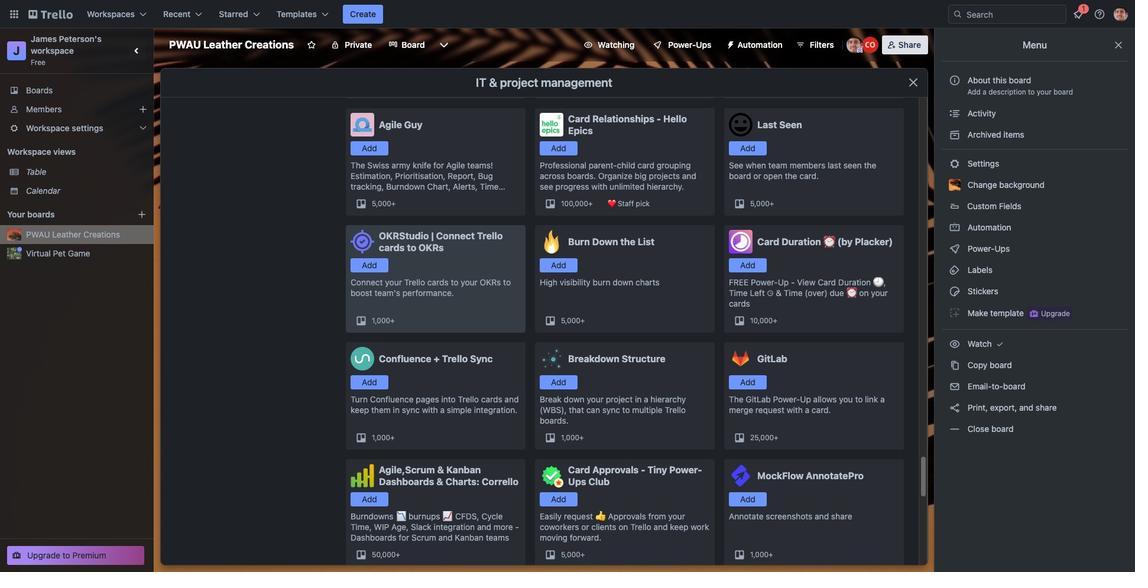 Task type: vqa. For each thing, say whether or not it's contained in the screenshot.
Greg Robinson (gregrobinson96) icon
no



Task type: describe. For each thing, give the bounding box(es) containing it.
0 vertical spatial confluence
[[379, 354, 431, 364]]

add button for okrstudio | connect trello cards to okrs
[[351, 258, 388, 273]]

staff
[[618, 199, 634, 208]]

power- inside free power-up - view card duration 🕘, time left ⏲ & time (over) due ⏰ on your cards
[[751, 277, 778, 287]]

add for gitlab
[[740, 377, 755, 387]]

items
[[1003, 129, 1024, 140]]

& inside free power-up - view card duration 🕘, time left ⏲ & time (over) due ⏰ on your cards
[[776, 288, 782, 298]]

you
[[839, 394, 853, 404]]

add for mockflow annotatepro
[[740, 494, 755, 504]]

trello inside break down your project in a hierarchy (wbs), that can sync to multiple trello boards.
[[665, 405, 686, 415]]

add for confluence + trello sync
[[362, 377, 377, 387]]

add button for gitlab
[[729, 375, 767, 390]]

forward.
[[570, 533, 601, 543]]

1,000 for breakdown structure
[[561, 433, 579, 442]]

add for agile,scrum & kanban dashboards & charts: corrello
[[362, 494, 377, 504]]

add for agile guy
[[362, 143, 377, 153]]

sm image for automation
[[949, 222, 961, 234]]

power-ups button
[[645, 35, 719, 54]]

2 vertical spatial the
[[620, 236, 635, 247]]

50,000 +
[[372, 550, 400, 559]]

integration
[[434, 522, 475, 532]]

sm image for close board
[[949, 423, 961, 435]]

100,000
[[561, 199, 588, 208]]

card for card relationships - hello epics
[[568, 114, 590, 124]]

power- inside button
[[668, 40, 696, 50]]

down
[[592, 236, 618, 247]]

epics
[[568, 125, 593, 136]]

ups inside power-ups link
[[995, 244, 1010, 254]]

ups inside card approvals - tiny power- ups club
[[568, 477, 586, 487]]

templates
[[277, 9, 317, 19]]

trello inside easily request 👍 approvals from your coworkers or clients on trello and keep work moving forward.
[[630, 522, 651, 532]]

|
[[431, 231, 434, 241]]

+ for &
[[396, 550, 400, 559]]

keep inside easily request 👍 approvals from your coworkers or clients on trello and keep work moving forward.
[[670, 522, 688, 532]]

+ up mockflow
[[774, 433, 778, 442]]

easily request 👍 approvals from your coworkers or clients on trello and keep work moving forward.
[[540, 511, 709, 543]]

workspace settings
[[26, 123, 103, 133]]

okrs for your
[[480, 277, 501, 287]]

break
[[540, 394, 562, 404]]

& left charts:
[[436, 477, 443, 487]]

request inside easily request 👍 approvals from your coworkers or clients on trello and keep work moving forward.
[[564, 511, 593, 521]]

table link
[[26, 166, 147, 178]]

age,
[[391, 522, 409, 532]]

make template
[[965, 308, 1024, 318]]

add inside about this board add a description to your board
[[967, 87, 981, 96]]

5,000 + for agile guy
[[372, 199, 396, 208]]

professional
[[540, 160, 586, 170]]

board inside see when team members last seen the board or open the card.
[[729, 171, 751, 181]]

dashboards inside agile,scrum & kanban dashboards & charts: corrello
[[379, 477, 434, 487]]

james peterson's workspace link
[[31, 34, 104, 56]]

agile,scrum & kanban dashboards & charts: corrello
[[379, 465, 518, 487]]

private
[[345, 40, 372, 50]]

+ for |
[[390, 316, 395, 325]]

and right screenshots
[[815, 511, 829, 521]]

a inside about this board add a description to your board
[[983, 87, 987, 96]]

charts
[[636, 277, 660, 287]]

(over)
[[805, 288, 828, 298]]

add button for breakdown structure
[[540, 375, 578, 390]]

sm image for activity
[[949, 108, 961, 119]]

your down okrstudio | connect trello cards to okrs
[[461, 277, 478, 287]]

filters button
[[792, 35, 838, 54]]

5,000 + for card approvals - tiny power- ups club
[[561, 550, 585, 559]]

close board link
[[942, 420, 1128, 439]]

+ up pages
[[434, 354, 440, 364]]

+ for guy
[[391, 199, 396, 208]]

1 horizontal spatial time
[[729, 288, 748, 298]]

kanban inside agile,scrum & kanban dashboards & charts: corrello
[[446, 465, 481, 475]]

card approvals - tiny power- ups club
[[568, 465, 702, 487]]

add for last seen
[[740, 143, 755, 153]]

+ for +
[[390, 433, 395, 442]]

sm image for power-ups
[[949, 243, 961, 255]]

cycle
[[481, 511, 503, 521]]

sync
[[470, 354, 493, 364]]

cards inside 'connect your trello cards to your okrs to boost team's performance.'
[[427, 277, 449, 287]]

club
[[589, 477, 610, 487]]

leather inside the board name 'text box'
[[203, 38, 242, 51]]

board down the export,
[[991, 424, 1014, 434]]

open information menu image
[[1094, 8, 1106, 20]]

10,000 +
[[750, 316, 777, 325]]

add for card duration ⏰ (by placker)
[[740, 260, 755, 270]]

tiny
[[648, 465, 667, 475]]

allows
[[813, 394, 837, 404]]

watch
[[965, 339, 994, 349]]

guy
[[404, 119, 422, 130]]

unlimited
[[610, 181, 645, 192]]

change background link
[[942, 176, 1128, 195]]

the for agile guy
[[351, 160, 365, 170]]

primary element
[[0, 0, 1135, 28]]

duration inside free power-up - view card duration 🕘, time left ⏲ & time (over) due ⏰ on your cards
[[838, 277, 871, 287]]

burndowns
[[351, 511, 394, 521]]

1,000 + for okrstudio | connect trello cards to okrs
[[372, 316, 395, 325]]

on inside free power-up - view card duration 🕘, time left ⏲ & time (over) due ⏰ on your cards
[[859, 288, 869, 298]]

organize
[[598, 171, 633, 181]]

create
[[350, 9, 376, 19]]

child
[[617, 160, 635, 170]]

breakdown
[[568, 354, 619, 364]]

with inside professional parent-child card grouping across boards. organize big projects and see progress with unlimited hierarchy.
[[591, 181, 607, 192]]

sm image for archived items
[[949, 129, 961, 141]]

due
[[830, 288, 844, 298]]

boards
[[26, 85, 53, 95]]

print, export, and share link
[[942, 398, 1128, 417]]

1,000 + for mockflow annotatepro
[[750, 550, 773, 559]]

to up "performance."
[[451, 277, 458, 287]]

add for breakdown structure
[[551, 377, 566, 387]]

for inside burndowns 📉 burnups 📈 cfds, cycle time, wip age, slack integration and more - dashboards for scrum and kanban teams
[[399, 533, 409, 543]]

1,000 for mockflow annotatepro
[[750, 550, 769, 559]]

screenshots
[[766, 511, 813, 521]]

watch link
[[942, 335, 1128, 354]]

+ for annotatepro
[[769, 550, 773, 559]]

1,000 for okrstudio | connect trello cards to okrs
[[372, 316, 390, 325]]

trello left sync
[[442, 354, 468, 364]]

add for okrstudio | connect trello cards to okrs
[[362, 260, 377, 270]]

board up print, export, and share
[[1003, 381, 1025, 391]]

+ for structure
[[579, 433, 584, 442]]

boards. inside break down your project in a hierarchy (wbs), that can sync to multiple trello boards.
[[540, 416, 569, 426]]

boards. inside professional parent-child card grouping across boards. organize big projects and see progress with unlimited hierarchy.
[[567, 171, 596, 181]]

connect your trello cards to your okrs to boost team's performance.
[[351, 277, 511, 298]]

and inside easily request 👍 approvals from your coworkers or clients on trello and keep work moving forward.
[[654, 522, 668, 532]]

your inside free power-up - view card duration 🕘, time left ⏲ & time (over) due ⏰ on your cards
[[871, 288, 888, 298]]

activity link
[[942, 104, 1128, 123]]

sm image for make template
[[949, 307, 961, 319]]

search image
[[953, 9, 962, 19]]

your boards
[[7, 209, 55, 219]]

your inside about this board add a description to your board
[[1037, 87, 1052, 96]]

free
[[729, 277, 749, 287]]

0 vertical spatial agile
[[379, 119, 402, 130]]

estimation,
[[351, 171, 393, 181]]

in inside turn confluence pages into trello cards and keep them in sync with a simple integration.
[[393, 405, 400, 415]]

to left 'high'
[[503, 277, 511, 287]]

to inside okrstudio | connect trello cards to okrs
[[407, 242, 416, 253]]

confluence inside turn confluence pages into trello cards and keep them in sync with a simple integration.
[[370, 394, 414, 404]]

1 vertical spatial pwau leather creations
[[26, 229, 120, 239]]

card relationships - hello epics
[[568, 114, 687, 136]]

to inside "link"
[[63, 550, 70, 560]]

time inside "the swiss army knife for agile teams! estimation, prioritisation, report, bug tracking, burndown chart, alerts, time without activity..."
[[480, 181, 499, 192]]

⏰ inside free power-up - view card duration 🕘, time left ⏲ & time (over) due ⏰ on your cards
[[846, 288, 857, 298]]

board up description
[[1009, 75, 1031, 85]]

automation link
[[942, 218, 1128, 237]]

0 vertical spatial the
[[864, 160, 876, 170]]

5,000 for card approvals - tiny power- ups club
[[561, 550, 580, 559]]

workspace for workspace settings
[[26, 123, 70, 133]]

last seen
[[757, 119, 802, 130]]

premium
[[72, 550, 106, 560]]

1 notification image
[[1071, 7, 1085, 21]]

easily
[[540, 511, 562, 521]]

cards inside okrstudio | connect trello cards to okrs
[[379, 242, 405, 253]]

customize views image
[[438, 39, 450, 51]]

team
[[768, 160, 787, 170]]

0 horizontal spatial ⏰
[[823, 236, 835, 247]]

- inside burndowns 📉 burnups 📈 cfds, cycle time, wip age, slack integration and more - dashboards for scrum and kanban teams
[[515, 522, 519, 532]]

1 vertical spatial the
[[785, 171, 797, 181]]

virtual
[[26, 248, 51, 258]]

power- inside the gitlab power-up allows you to link a merge request with a card.
[[773, 394, 800, 404]]

or inside see when team members last seen the board or open the card.
[[753, 171, 761, 181]]

with for gitlab
[[787, 405, 803, 415]]

starred button
[[212, 5, 267, 24]]

burndowns 📉 burnups 📈 cfds, cycle time, wip age, slack integration and more - dashboards for scrum and kanban teams
[[351, 511, 519, 543]]

table
[[26, 167, 46, 177]]

and down integration
[[438, 533, 453, 543]]

up inside the gitlab power-up allows you to link a merge request with a card.
[[800, 394, 811, 404]]

& right agile,scrum
[[437, 465, 444, 475]]

james peterson (jamespeterson93) image
[[1114, 7, 1128, 21]]

integration.
[[474, 405, 518, 415]]

pet
[[53, 248, 66, 258]]

and down 'email-to-board' link
[[1019, 403, 1034, 413]]

to inside about this board add a description to your board
[[1028, 87, 1035, 96]]

upgrade for upgrade
[[1041, 309, 1070, 318]]

team's
[[375, 288, 400, 298]]

the swiss army knife for agile teams! estimation, prioritisation, report, bug tracking, burndown chart, alerts, time without activity...
[[351, 160, 499, 202]]

pick
[[636, 199, 650, 208]]

alerts,
[[453, 181, 478, 192]]

that
[[569, 405, 584, 415]]

workspaces button
[[80, 5, 154, 24]]

corrello
[[482, 477, 518, 487]]

knife
[[413, 160, 431, 170]]

okrstudio | connect trello cards to okrs
[[379, 231, 503, 253]]

about
[[968, 75, 991, 85]]

add board image
[[137, 210, 147, 219]]

share button
[[882, 35, 928, 54]]

1,000 for confluence + trello sync
[[372, 433, 390, 442]]

board
[[402, 40, 425, 50]]

j link
[[7, 41, 26, 60]]

performance.
[[402, 288, 454, 298]]

creations inside pwau leather creations link
[[83, 229, 120, 239]]

boards link
[[0, 81, 154, 100]]

connect inside 'connect your trello cards to your okrs to boost team's performance.'
[[351, 277, 383, 287]]

archived items
[[965, 129, 1024, 140]]

- inside free power-up - view card duration 🕘, time left ⏲ & time (over) due ⏰ on your cards
[[791, 277, 795, 287]]

add button for last seen
[[729, 141, 767, 155]]

board up "activity" link
[[1054, 87, 1073, 96]]

gitlab inside the gitlab power-up allows you to link a merge request with a card.
[[746, 394, 771, 404]]

(wbs),
[[540, 405, 567, 415]]

add for card approvals - tiny power- ups club
[[551, 494, 566, 504]]

board up to-
[[990, 360, 1012, 370]]

connect inside okrstudio | connect trello cards to okrs
[[436, 231, 475, 241]]

with for confluence + trello sync
[[422, 405, 438, 415]]

+ left ❤️ at the top right of the page
[[588, 199, 593, 208]]

❤️ staff pick
[[607, 199, 650, 208]]

for inside "the swiss army knife for agile teams! estimation, prioritisation, report, bug tracking, burndown chart, alerts, time without activity..."
[[433, 160, 444, 170]]



Task type: locate. For each thing, give the bounding box(es) containing it.
0 horizontal spatial down
[[564, 394, 585, 404]]

teams
[[486, 533, 509, 543]]

automation down custom fields
[[965, 222, 1011, 232]]

1 vertical spatial in
[[393, 405, 400, 415]]

parent-
[[589, 160, 617, 170]]

0 horizontal spatial agile
[[379, 119, 402, 130]]

5,000 + down tracking,
[[372, 199, 396, 208]]

the inside "the swiss army knife for agile teams! estimation, prioritisation, report, bug tracking, burndown chart, alerts, time without activity..."
[[351, 160, 365, 170]]

and down cycle in the bottom of the page
[[477, 522, 491, 532]]

cards down 'okrstudio' on the top of page
[[379, 242, 405, 253]]

grouping
[[657, 160, 691, 170]]

pwau leather creations down starred at the top of page
[[169, 38, 294, 51]]

1 horizontal spatial creations
[[245, 38, 294, 51]]

turn confluence pages into trello cards and keep them in sync with a simple integration.
[[351, 394, 519, 415]]

1 vertical spatial request
[[564, 511, 593, 521]]

your up can
[[587, 394, 604, 404]]

see
[[540, 181, 553, 192]]

pwau leather creations up game at the left
[[26, 229, 120, 239]]

card up due
[[818, 277, 836, 287]]

the left list
[[620, 236, 635, 247]]

a inside break down your project in a hierarchy (wbs), that can sync to multiple trello boards.
[[644, 394, 648, 404]]

+ for duration
[[773, 316, 777, 325]]

1 vertical spatial or
[[581, 522, 589, 532]]

sm image inside the watch link
[[949, 338, 961, 350]]

0 horizontal spatial time
[[480, 181, 499, 192]]

in inside break down your project in a hierarchy (wbs), that can sync to multiple trello boards.
[[635, 394, 642, 404]]

2 sync from the left
[[602, 405, 620, 415]]

0 vertical spatial for
[[433, 160, 444, 170]]

(by
[[837, 236, 853, 247]]

your
[[1037, 87, 1052, 96], [385, 277, 402, 287], [461, 277, 478, 287], [871, 288, 888, 298], [587, 394, 604, 404], [668, 511, 685, 521]]

1,000 + down them
[[372, 433, 395, 442]]

0 vertical spatial okrs
[[419, 242, 444, 253]]

1 vertical spatial keep
[[670, 522, 688, 532]]

upgrade for upgrade to premium
[[27, 550, 60, 560]]

your up team's
[[385, 277, 402, 287]]

star or unstar board image
[[307, 40, 316, 50]]

break down your project in a hierarchy (wbs), that can sync to multiple trello boards.
[[540, 394, 686, 426]]

1,000 + for confluence + trello sync
[[372, 433, 395, 442]]

settings
[[72, 123, 103, 133]]

0 vertical spatial share
[[1036, 403, 1057, 413]]

2 horizontal spatial time
[[784, 288, 803, 298]]

+ down ⏲
[[773, 316, 777, 325]]

kanban
[[446, 465, 481, 475], [455, 533, 484, 543]]

and
[[682, 171, 696, 181], [505, 394, 519, 404], [1019, 403, 1034, 413], [815, 511, 829, 521], [477, 522, 491, 532], [654, 522, 668, 532], [438, 533, 453, 543]]

workspace navigation collapse icon image
[[129, 43, 145, 59]]

activity...
[[381, 192, 415, 202]]

sm image inside the watch link
[[994, 338, 1006, 350]]

1 vertical spatial power-ups
[[965, 244, 1012, 254]]

your up "activity" link
[[1037, 87, 1052, 96]]

📈
[[442, 511, 453, 521]]

1 vertical spatial the
[[729, 394, 744, 404]]

+ for seen
[[770, 199, 774, 208]]

& right the "it" at the top of the page
[[489, 76, 497, 89]]

1,000 + down annotate
[[750, 550, 773, 559]]

recent
[[163, 9, 191, 19]]

back to home image
[[28, 5, 73, 24]]

down right burn
[[613, 277, 633, 287]]

add button up swiss
[[351, 141, 388, 155]]

your down 🕘,
[[871, 288, 888, 298]]

projects
[[649, 171, 680, 181]]

confluence
[[379, 354, 431, 364], [370, 394, 414, 404]]

5,000 for agile guy
[[372, 199, 391, 208]]

10,000
[[750, 316, 773, 325]]

to left multiple
[[622, 405, 630, 415]]

add button for agile guy
[[351, 141, 388, 155]]

from
[[648, 511, 666, 521]]

request up 25,000 +
[[755, 405, 785, 415]]

add up boost
[[362, 260, 377, 270]]

confluence up them
[[370, 394, 414, 404]]

5,000 + down open
[[750, 199, 774, 208]]

cards inside free power-up - view card duration 🕘, time left ⏲ & time (over) due ⏰ on your cards
[[729, 299, 750, 309]]

workspace inside popup button
[[26, 123, 70, 133]]

1 horizontal spatial sync
[[602, 405, 620, 415]]

on inside easily request 👍 approvals from your coworkers or clients on trello and keep work moving forward.
[[619, 522, 628, 532]]

burndown
[[386, 181, 425, 192]]

agile left guy
[[379, 119, 402, 130]]

sm image inside 'settings' link
[[949, 158, 961, 170]]

request up coworkers
[[564, 511, 593, 521]]

add up professional
[[551, 143, 566, 153]]

5,000 for last seen
[[750, 199, 770, 208]]

bug
[[478, 171, 493, 181]]

sm image inside "archived items" link
[[949, 129, 961, 141]]

james peterson (jamespeterson93) image
[[846, 37, 863, 53]]

sm image left settings
[[949, 158, 961, 170]]

with inside the gitlab power-up allows you to link a merge request with a card.
[[787, 405, 803, 415]]

sync for confluence
[[402, 405, 420, 415]]

1 vertical spatial automation
[[965, 222, 1011, 232]]

time down the bug at the left of page
[[480, 181, 499, 192]]

them
[[371, 405, 391, 415]]

down up that
[[564, 394, 585, 404]]

sync inside break down your project in a hierarchy (wbs), that can sync to multiple trello boards.
[[602, 405, 620, 415]]

add button up boost
[[351, 258, 388, 273]]

the
[[351, 160, 365, 170], [729, 394, 744, 404]]

your inside break down your project in a hierarchy (wbs), that can sync to multiple trello boards.
[[587, 394, 604, 404]]

- left 'tiny'
[[641, 465, 645, 475]]

workspace views
[[7, 147, 76, 157]]

high
[[540, 277, 558, 287]]

- inside card relationships - hello epics
[[657, 114, 661, 124]]

0 vertical spatial boards.
[[567, 171, 596, 181]]

seen
[[844, 160, 862, 170]]

Board name text field
[[163, 35, 300, 54]]

teams!
[[467, 160, 493, 170]]

📉
[[396, 511, 406, 521]]

can
[[586, 405, 600, 415]]

or inside easily request 👍 approvals from your coworkers or clients on trello and keep work moving forward.
[[581, 522, 589, 532]]

1 vertical spatial ups
[[995, 244, 1010, 254]]

add button up break
[[540, 375, 578, 390]]

keep down turn
[[351, 405, 369, 415]]

the right seen at the right top of the page
[[864, 160, 876, 170]]

1,000 + for breakdown structure
[[561, 433, 584, 442]]

1 horizontal spatial project
[[606, 394, 633, 404]]

and up integration.
[[505, 394, 519, 404]]

christina overa (christinaovera) image
[[862, 37, 878, 53]]

sm image
[[949, 129, 961, 141], [949, 158, 961, 170], [949, 264, 961, 276], [994, 338, 1006, 350], [949, 359, 961, 371], [949, 381, 961, 393], [949, 423, 961, 435]]

clients
[[591, 522, 616, 532]]

1 vertical spatial leather
[[52, 229, 81, 239]]

approvals inside easily request 👍 approvals from your coworkers or clients on trello and keep work moving forward.
[[608, 511, 646, 521]]

add for card relationships - hello epics
[[551, 143, 566, 153]]

2 vertical spatial ups
[[568, 477, 586, 487]]

stickers link
[[942, 282, 1128, 301]]

add button for agile,scrum & kanban dashboards & charts: corrello
[[351, 492, 388, 507]]

add button up professional
[[540, 141, 578, 155]]

agile up report,
[[446, 160, 465, 170]]

it
[[476, 76, 486, 89]]

0 vertical spatial or
[[753, 171, 761, 181]]

0 vertical spatial project
[[500, 76, 538, 89]]

1 horizontal spatial request
[[755, 405, 785, 415]]

sm image inside close board link
[[949, 423, 961, 435]]

connect right |
[[436, 231, 475, 241]]

burn
[[568, 236, 590, 247]]

add button up burndowns at the left of page
[[351, 492, 388, 507]]

sm image inside 'automation' button
[[721, 35, 738, 52]]

👍
[[595, 511, 606, 521]]

dashboards
[[379, 477, 434, 487], [351, 533, 396, 543]]

0 vertical spatial connect
[[436, 231, 475, 241]]

1 vertical spatial agile
[[446, 160, 465, 170]]

the
[[864, 160, 876, 170], [785, 171, 797, 181], [620, 236, 635, 247]]

this
[[993, 75, 1007, 85]]

0 vertical spatial gitlab
[[757, 354, 787, 364]]

workspace down members
[[26, 123, 70, 133]]

creations down the templates
[[245, 38, 294, 51]]

power-ups link
[[942, 239, 1128, 258]]

1 horizontal spatial automation
[[965, 222, 1011, 232]]

up left view
[[778, 277, 789, 287]]

this member is an admin of this board. image
[[857, 48, 862, 53]]

ups inside power-ups button
[[696, 40, 712, 50]]

0 vertical spatial request
[[755, 405, 785, 415]]

trello inside turn confluence pages into trello cards and keep them in sync with a simple integration.
[[458, 394, 479, 404]]

trello up "performance."
[[404, 277, 425, 287]]

work
[[691, 522, 709, 532]]

5,000 down forward.
[[561, 550, 580, 559]]

add up when
[[740, 143, 755, 153]]

and inside turn confluence pages into trello cards and keep them in sync with a simple integration.
[[505, 394, 519, 404]]

1 sync from the left
[[402, 405, 420, 415]]

1 vertical spatial dashboards
[[351, 533, 396, 543]]

power-ups inside power-ups link
[[965, 244, 1012, 254]]

1 horizontal spatial or
[[753, 171, 761, 181]]

change background
[[965, 180, 1045, 190]]

trello inside okrstudio | connect trello cards to okrs
[[477, 231, 503, 241]]

sm image for print, export, and share
[[949, 402, 961, 414]]

card. inside the gitlab power-up allows you to link a merge request with a card.
[[812, 405, 831, 415]]

your inside easily request 👍 approvals from your coworkers or clients on trello and keep work moving forward.
[[668, 511, 685, 521]]

add up free
[[740, 260, 755, 270]]

1 horizontal spatial connect
[[436, 231, 475, 241]]

1 vertical spatial duration
[[838, 277, 871, 287]]

0 vertical spatial on
[[859, 288, 869, 298]]

sm image for copy board
[[949, 359, 961, 371]]

sm image up copy board
[[994, 338, 1006, 350]]

with inside turn confluence pages into trello cards and keep them in sync with a simple integration.
[[422, 405, 438, 415]]

card inside card approvals - tiny power- ups club
[[568, 465, 590, 475]]

pwau leather creations link
[[26, 229, 147, 241]]

slack
[[411, 522, 431, 532]]

or down when
[[753, 171, 761, 181]]

the down team
[[785, 171, 797, 181]]

print, export, and share
[[965, 403, 1057, 413]]

0 vertical spatial leather
[[203, 38, 242, 51]]

25,000 +
[[750, 433, 778, 442]]

creations inside the board name 'text box'
[[245, 38, 294, 51]]

view
[[797, 277, 816, 287]]

upgrade to premium link
[[7, 546, 144, 565]]

Search field
[[962, 5, 1066, 23]]

1 vertical spatial down
[[564, 394, 585, 404]]

1 horizontal spatial in
[[635, 394, 642, 404]]

sm image for settings
[[949, 158, 961, 170]]

1 horizontal spatial on
[[859, 288, 869, 298]]

dashboards inside burndowns 📉 burnups 📈 cfds, cycle time, wip age, slack integration and more - dashboards for scrum and kanban teams
[[351, 533, 396, 543]]

close board
[[965, 424, 1014, 434]]

0 vertical spatial upgrade
[[1041, 309, 1070, 318]]

+ down them
[[390, 433, 395, 442]]

1 horizontal spatial leather
[[203, 38, 242, 51]]

1 vertical spatial on
[[619, 522, 628, 532]]

professional parent-child card grouping across boards. organize big projects and see progress with unlimited hierarchy.
[[540, 160, 696, 192]]

sm image inside stickers link
[[949, 286, 961, 297]]

0 vertical spatial card.
[[799, 171, 819, 181]]

board
[[1009, 75, 1031, 85], [1054, 87, 1073, 96], [729, 171, 751, 181], [990, 360, 1012, 370], [1003, 381, 1025, 391], [991, 424, 1014, 434]]

add button up free
[[729, 258, 767, 273]]

agile inside "the swiss army knife for agile teams! estimation, prioritisation, report, bug tracking, burndown chart, alerts, time without activity..."
[[446, 160, 465, 170]]

card inside free power-up - view card duration 🕘, time left ⏲ & time (over) due ⏰ on your cards
[[818, 277, 836, 287]]

trello inside 'connect your trello cards to your okrs to boost team's performance.'
[[404, 277, 425, 287]]

workspace up table
[[7, 147, 51, 157]]

0 horizontal spatial request
[[564, 511, 593, 521]]

0 vertical spatial power-ups
[[668, 40, 712, 50]]

sm image inside the labels 'link'
[[949, 264, 961, 276]]

sm image
[[721, 35, 738, 52], [949, 108, 961, 119], [949, 222, 961, 234], [949, 243, 961, 255], [949, 286, 961, 297], [949, 307, 961, 319], [949, 338, 961, 350], [949, 402, 961, 414]]

1 vertical spatial confluence
[[370, 394, 414, 404]]

5,000 + for last seen
[[750, 199, 774, 208]]

sm image inside power-ups link
[[949, 243, 961, 255]]

card inside card relationships - hello epics
[[568, 114, 590, 124]]

cards inside turn confluence pages into trello cards and keep them in sync with a simple integration.
[[481, 394, 502, 404]]

1 horizontal spatial down
[[613, 277, 633, 287]]

add button for card relationships - hello epics
[[540, 141, 578, 155]]

& right ⏲
[[776, 288, 782, 298]]

sync for breakdown
[[602, 405, 620, 415]]

burnups
[[409, 511, 440, 521]]

views
[[53, 147, 76, 157]]

0 vertical spatial creations
[[245, 38, 294, 51]]

pwau inside the board name 'text box'
[[169, 38, 201, 51]]

add button for burn down the list
[[540, 258, 578, 273]]

and down "grouping"
[[682, 171, 696, 181]]

cards down the left
[[729, 299, 750, 309]]

coworkers
[[540, 522, 579, 532]]

1 vertical spatial okrs
[[480, 277, 501, 287]]

the up estimation,
[[351, 160, 365, 170]]

the up merge
[[729, 394, 744, 404]]

board link
[[382, 35, 432, 54]]

0 horizontal spatial the
[[351, 160, 365, 170]]

power- inside card approvals - tiny power- ups club
[[669, 465, 702, 475]]

and inside professional parent-child card grouping across boards. organize big projects and see progress with unlimited hierarchy.
[[682, 171, 696, 181]]

1 vertical spatial card.
[[812, 405, 831, 415]]

⏰ left the (by
[[823, 236, 835, 247]]

0 horizontal spatial ups
[[568, 477, 586, 487]]

okrs for to
[[419, 242, 444, 253]]

0 vertical spatial duration
[[782, 236, 821, 247]]

to left premium
[[63, 550, 70, 560]]

0 vertical spatial ⏰
[[823, 236, 835, 247]]

card for card approvals - tiny power- ups club
[[568, 465, 590, 475]]

0 vertical spatial kanban
[[446, 465, 481, 475]]

james
[[31, 34, 57, 44]]

power-
[[668, 40, 696, 50], [968, 244, 995, 254], [751, 277, 778, 287], [773, 394, 800, 404], [669, 465, 702, 475]]

add down about
[[967, 87, 981, 96]]

+ for down
[[580, 316, 585, 325]]

management
[[541, 76, 612, 89]]

1 vertical spatial boards.
[[540, 416, 569, 426]]

add up burndowns at the left of page
[[362, 494, 377, 504]]

leather inside pwau leather creations link
[[52, 229, 81, 239]]

sm image inside "activity" link
[[949, 108, 961, 119]]

share down the annotatepro
[[831, 511, 852, 521]]

power-ups
[[668, 40, 712, 50], [965, 244, 1012, 254]]

add button up easily
[[540, 492, 578, 507]]

sm image inside copy board link
[[949, 359, 961, 371]]

keep inside turn confluence pages into trello cards and keep them in sync with a simple integration.
[[351, 405, 369, 415]]

2 horizontal spatial the
[[864, 160, 876, 170]]

project inside break down your project in a hierarchy (wbs), that can sync to multiple trello boards.
[[606, 394, 633, 404]]

on
[[859, 288, 869, 298], [619, 522, 628, 532]]

0 horizontal spatial up
[[778, 277, 789, 287]]

1 vertical spatial up
[[800, 394, 811, 404]]

sm image for email-to-board
[[949, 381, 961, 393]]

2 horizontal spatial ups
[[995, 244, 1010, 254]]

card up epics
[[568, 114, 590, 124]]

about this board add a description to your board
[[967, 75, 1073, 96]]

1 horizontal spatial the
[[785, 171, 797, 181]]

2 horizontal spatial with
[[787, 405, 803, 415]]

5,000 for burn down the list
[[561, 316, 580, 325]]

sm image for labels
[[949, 264, 961, 276]]

+ for approvals
[[580, 550, 585, 559]]

see when team members last seen the board or open the card.
[[729, 160, 876, 181]]

down inside break down your project in a hierarchy (wbs), that can sync to multiple trello boards.
[[564, 394, 585, 404]]

0 vertical spatial down
[[613, 277, 633, 287]]

1,000 down team's
[[372, 316, 390, 325]]

0 vertical spatial ups
[[696, 40, 712, 50]]

0 horizontal spatial leather
[[52, 229, 81, 239]]

0 vertical spatial automation
[[738, 40, 783, 50]]

0 horizontal spatial power-ups
[[668, 40, 712, 50]]

1 horizontal spatial agile
[[446, 160, 465, 170]]

placker)
[[855, 236, 893, 247]]

sm image left archived
[[949, 129, 961, 141]]

the for gitlab
[[729, 394, 744, 404]]

relationships
[[592, 114, 654, 124]]

or up forward.
[[581, 522, 589, 532]]

sync down pages
[[402, 405, 420, 415]]

0 horizontal spatial with
[[422, 405, 438, 415]]

for
[[433, 160, 444, 170], [399, 533, 409, 543]]

approvals inside card approvals - tiny power- ups club
[[592, 465, 639, 475]]

project right the "it" at the top of the page
[[500, 76, 538, 89]]

agile guy
[[379, 119, 422, 130]]

card for card duration ⏰ (by placker)
[[757, 236, 779, 247]]

1 vertical spatial connect
[[351, 277, 383, 287]]

to inside the gitlab power-up allows you to link a merge request with a card.
[[855, 394, 863, 404]]

add
[[967, 87, 981, 96], [362, 143, 377, 153], [551, 143, 566, 153], [740, 143, 755, 153], [362, 260, 377, 270], [551, 260, 566, 270], [740, 260, 755, 270], [362, 377, 377, 387], [551, 377, 566, 387], [740, 377, 755, 387], [362, 494, 377, 504], [551, 494, 566, 504], [740, 494, 755, 504]]

add button for card duration ⏰ (by placker)
[[729, 258, 767, 273]]

sm image for watch
[[949, 338, 961, 350]]

0 horizontal spatial the
[[620, 236, 635, 247]]

agile
[[379, 119, 402, 130], [446, 160, 465, 170]]

automation inside button
[[738, 40, 783, 50]]

to-
[[992, 381, 1003, 391]]

workspace for workspace views
[[7, 147, 51, 157]]

card up ⏲
[[757, 236, 779, 247]]

card. down members
[[799, 171, 819, 181]]

labels
[[965, 265, 993, 275]]

sm image left close
[[949, 423, 961, 435]]

1,000 down that
[[561, 433, 579, 442]]

your boards with 2 items element
[[7, 208, 119, 222]]

across
[[540, 171, 565, 181]]

5,000 + for burn down the list
[[561, 316, 585, 325]]

into
[[441, 394, 456, 404]]

time,
[[351, 522, 372, 532]]

share for annotate screenshots and share
[[831, 511, 852, 521]]

card up the club
[[568, 465, 590, 475]]

add button for card approvals - tiny power- ups club
[[540, 492, 578, 507]]

1 horizontal spatial for
[[433, 160, 444, 170]]

1 horizontal spatial pwau
[[169, 38, 201, 51]]

add button up annotate
[[729, 492, 767, 507]]

up left allows
[[800, 394, 811, 404]]

upgrade inside "link"
[[27, 550, 60, 560]]

upgrade left premium
[[27, 550, 60, 560]]

report,
[[448, 171, 476, 181]]

1 vertical spatial kanban
[[455, 533, 484, 543]]

moving
[[540, 533, 568, 543]]

1 vertical spatial approvals
[[608, 511, 646, 521]]

0 vertical spatial keep
[[351, 405, 369, 415]]

sm image for stickers
[[949, 286, 961, 297]]

add button for confluence + trello sync
[[351, 375, 388, 390]]

power-ups inside power-ups button
[[668, 40, 712, 50]]

0 horizontal spatial keep
[[351, 405, 369, 415]]

- left view
[[791, 277, 795, 287]]

a inside turn confluence pages into trello cards and keep them in sync with a simple integration.
[[440, 405, 445, 415]]

1 horizontal spatial the
[[729, 394, 744, 404]]

sync inside turn confluence pages into trello cards and keep them in sync with a simple integration.
[[402, 405, 420, 415]]

visibility
[[560, 277, 591, 287]]

0 horizontal spatial or
[[581, 522, 589, 532]]

sm image left labels
[[949, 264, 961, 276]]

0 horizontal spatial pwau
[[26, 229, 50, 239]]

sm image inside automation link
[[949, 222, 961, 234]]

simple
[[447, 405, 472, 415]]

1 horizontal spatial duration
[[838, 277, 871, 287]]

add button for mockflow annotatepro
[[729, 492, 767, 507]]

pwau leather creations inside the board name 'text box'
[[169, 38, 294, 51]]

5,000 down visibility
[[561, 316, 580, 325]]

it & project management
[[476, 76, 612, 89]]

0 horizontal spatial upgrade
[[27, 550, 60, 560]]

1 horizontal spatial up
[[800, 394, 811, 404]]

time down free
[[729, 288, 748, 298]]

sm image inside 'email-to-board' link
[[949, 381, 961, 393]]

scrum
[[412, 533, 436, 543]]

add button up 'high'
[[540, 258, 578, 273]]

0 vertical spatial approvals
[[592, 465, 639, 475]]

on right due
[[859, 288, 869, 298]]

upgrade inside button
[[1041, 309, 1070, 318]]

+ down screenshots
[[769, 550, 773, 559]]

1 vertical spatial gitlab
[[746, 394, 771, 404]]

share for print, export, and share
[[1036, 403, 1057, 413]]

0 horizontal spatial automation
[[738, 40, 783, 50]]

on right clients
[[619, 522, 628, 532]]

kanban inside burndowns 📉 burnups 📈 cfds, cycle time, wip age, slack integration and more - dashboards for scrum and kanban teams
[[455, 533, 484, 543]]

in right them
[[393, 405, 400, 415]]

peterson's
[[59, 34, 102, 44]]

1 vertical spatial share
[[831, 511, 852, 521]]

mockflow annotatepro
[[757, 471, 864, 481]]

request inside the gitlab power-up allows you to link a merge request with a card.
[[755, 405, 785, 415]]

0 vertical spatial in
[[635, 394, 642, 404]]

gitlab down "10,000 +"
[[757, 354, 787, 364]]

⏲
[[767, 288, 774, 298]]

project up multiple
[[606, 394, 633, 404]]

hierarchy
[[651, 394, 686, 404]]

for down age, on the left bottom of the page
[[399, 533, 409, 543]]

+ down age, on the left bottom of the page
[[396, 550, 400, 559]]

share down 'email-to-board' link
[[1036, 403, 1057, 413]]

0 horizontal spatial creations
[[83, 229, 120, 239]]

add up break
[[551, 377, 566, 387]]

1 horizontal spatial upgrade
[[1041, 309, 1070, 318]]

1 horizontal spatial pwau leather creations
[[169, 38, 294, 51]]

approvals up the club
[[592, 465, 639, 475]]

to inside break down your project in a hierarchy (wbs), that can sync to multiple trello boards.
[[622, 405, 630, 415]]

0 horizontal spatial duration
[[782, 236, 821, 247]]

1 vertical spatial creations
[[83, 229, 120, 239]]

sm image inside print, export, and share link
[[949, 402, 961, 414]]

to down 'okrstudio' on the top of page
[[407, 242, 416, 253]]

the inside the gitlab power-up allows you to link a merge request with a card.
[[729, 394, 744, 404]]

up inside free power-up - view card duration 🕘, time left ⏲ & time (over) due ⏰ on your cards
[[778, 277, 789, 287]]

okrs inside 'connect your trello cards to your okrs to boost team's performance.'
[[480, 277, 501, 287]]

upgrade down stickers link
[[1041, 309, 1070, 318]]

add for burn down the list
[[551, 260, 566, 270]]

1 horizontal spatial power-ups
[[965, 244, 1012, 254]]

settings
[[965, 158, 999, 168]]

turn
[[351, 394, 368, 404]]

0 horizontal spatial sync
[[402, 405, 420, 415]]

card. inside see when team members last seen the board or open the card.
[[799, 171, 819, 181]]

connect up boost
[[351, 277, 383, 287]]

1 horizontal spatial keep
[[670, 522, 688, 532]]

- inside card approvals - tiny power- ups club
[[641, 465, 645, 475]]



